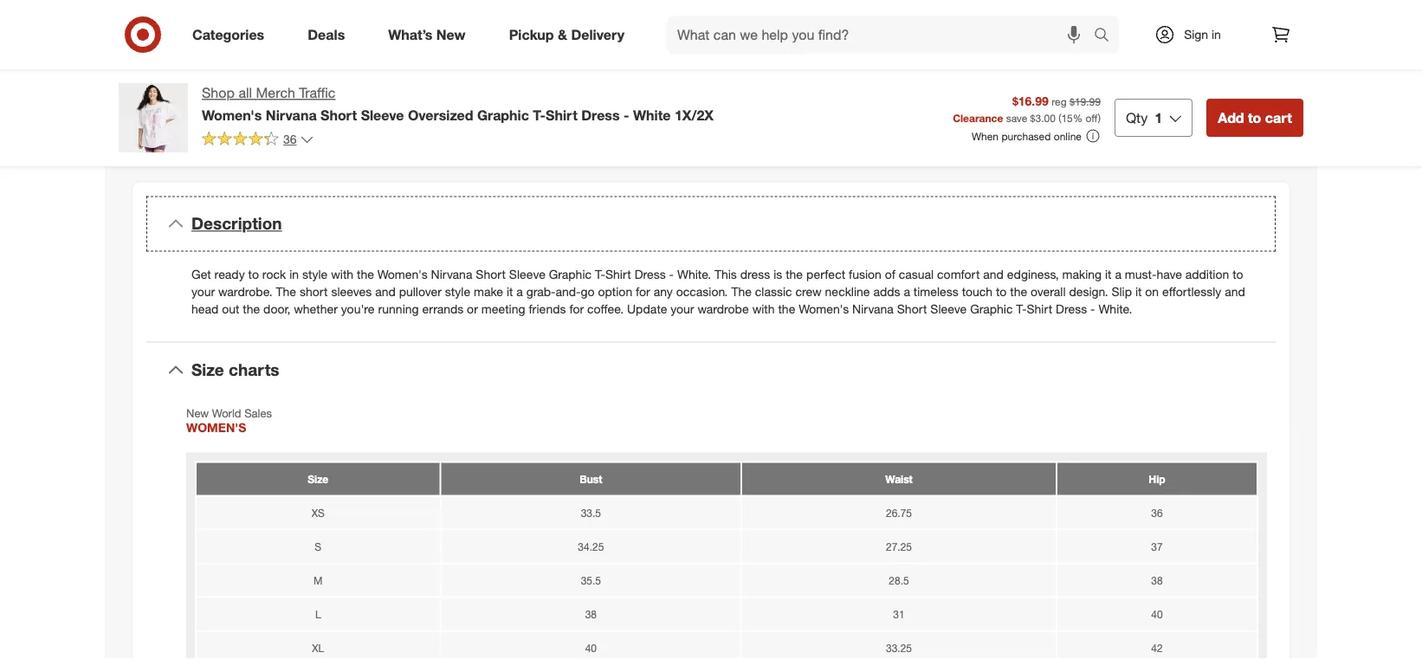 Task type: describe. For each thing, give the bounding box(es) containing it.
wardrobe
[[698, 301, 749, 316]]

2 vertical spatial women's
[[799, 301, 849, 316]]

add to cart
[[1218, 109, 1292, 126]]

head
[[191, 301, 219, 316]]

1 horizontal spatial a
[[904, 284, 910, 299]]

about
[[639, 144, 696, 168]]

2 horizontal spatial nirvana
[[852, 301, 894, 316]]

1 horizontal spatial and
[[983, 266, 1004, 282]]

photo from @livinlifewithbritt, 4 of 9 image
[[119, 0, 398, 50]]

and-
[[556, 284, 581, 299]]

dress inside shop all merch traffic women's nirvana short sleeve oversized graphic t-shirt dress - white 1x/2x
[[581, 106, 620, 123]]

have
[[1157, 266, 1182, 282]]

white
[[633, 106, 671, 123]]

sleeves
[[331, 284, 372, 299]]

1 vertical spatial short
[[476, 266, 506, 282]]

what's new
[[388, 26, 466, 43]]

deals link
[[293, 16, 367, 54]]

touch
[[962, 284, 993, 299]]

get
[[191, 266, 211, 282]]

1 vertical spatial shirt
[[606, 266, 631, 282]]

36 link
[[202, 131, 314, 151]]

1 the from the left
[[276, 284, 296, 299]]

size
[[191, 360, 224, 380]]

15
[[1062, 111, 1073, 124]]

short inside shop all merch traffic women's nirvana short sleeve oversized graphic t-shirt dress - white 1x/2x
[[321, 106, 357, 123]]

women's inside shop all merch traffic women's nirvana short sleeve oversized graphic t-shirt dress - white 1x/2x
[[202, 106, 262, 123]]

in inside sign in link
[[1212, 27, 1221, 42]]

the up sleeves at the left top
[[357, 266, 374, 282]]

1 vertical spatial your
[[671, 301, 694, 316]]

short
[[300, 284, 328, 299]]

clearance
[[953, 111, 1003, 124]]

purchased
[[1002, 130, 1051, 143]]

1 vertical spatial women's
[[377, 266, 428, 282]]

what's
[[388, 26, 433, 43]]

out
[[222, 301, 239, 316]]

2 vertical spatial short
[[897, 301, 927, 316]]

shop
[[202, 84, 235, 101]]

sign
[[1184, 27, 1209, 42]]

cart
[[1265, 109, 1292, 126]]

reg
[[1052, 95, 1067, 108]]

about this item
[[639, 144, 783, 168]]

make
[[474, 284, 503, 299]]

2 vertical spatial shirt
[[1027, 301, 1053, 316]]

save
[[1006, 111, 1028, 124]]

when
[[972, 130, 999, 143]]

meeting
[[481, 301, 525, 316]]

edginess,
[[1007, 266, 1059, 282]]

categories link
[[178, 16, 286, 54]]

36
[[283, 132, 297, 147]]

go
[[581, 284, 595, 299]]

1 horizontal spatial style
[[445, 284, 470, 299]]

1 horizontal spatial it
[[1105, 266, 1112, 282]]

$16.99
[[1013, 93, 1049, 108]]

2 the from the left
[[731, 284, 752, 299]]

2 horizontal spatial a
[[1115, 266, 1122, 282]]

option
[[598, 284, 633, 299]]

(
[[1059, 111, 1062, 124]]

grab-
[[526, 284, 556, 299]]

comfort
[[937, 266, 980, 282]]

on
[[1145, 284, 1159, 299]]

neckline
[[825, 284, 870, 299]]

occasion.
[[676, 284, 728, 299]]

1
[[1155, 109, 1163, 126]]

pullover
[[399, 284, 442, 299]]

2 horizontal spatial and
[[1225, 284, 1246, 299]]

or
[[467, 301, 478, 316]]

when purchased online
[[972, 130, 1082, 143]]

casual
[[899, 266, 934, 282]]

graphic inside shop all merch traffic women's nirvana short sleeve oversized graphic t-shirt dress - white 1x/2x
[[477, 106, 529, 123]]

addition
[[1186, 266, 1229, 282]]

nirvana inside shop all merch traffic women's nirvana short sleeve oversized graphic t-shirt dress - white 1x/2x
[[266, 106, 317, 123]]

1 vertical spatial white.
[[1099, 301, 1133, 316]]

door,
[[263, 301, 290, 316]]

$19.99
[[1070, 95, 1101, 108]]

shop all merch traffic women's nirvana short sleeve oversized graphic t-shirt dress - white 1x/2x
[[202, 84, 714, 123]]

$
[[1030, 111, 1036, 124]]

image gallery element
[[119, 0, 690, 102]]

sponsored
[[1252, 71, 1304, 84]]

0 horizontal spatial it
[[507, 284, 513, 299]]

adds
[[874, 284, 901, 299]]

fusion
[[849, 266, 882, 282]]

1 vertical spatial -
[[669, 266, 674, 282]]

get ready to rock in style with the women's nirvana short sleeve graphic t-shirt dress - white. this dress is the perfect fusion of casual comfort and edginess, making it a must-have addition to your wardrobe. the short sleeves and pullover style make it a grab-and-go option for any occasion. the classic crew neckline adds a timeless touch to the overall design. slip it on effortlessly and head out the door, whether you're running errands or meeting friends for coffee. update your wardrobe with the women's nirvana short sleeve graphic t-shirt dress - white.
[[191, 266, 1246, 316]]

size charts
[[191, 360, 279, 380]]

the down edginess,
[[1010, 284, 1028, 299]]

2 horizontal spatial it
[[1136, 284, 1142, 299]]

0 vertical spatial white.
[[677, 266, 711, 282]]

search button
[[1086, 16, 1128, 57]]

errands
[[422, 301, 464, 316]]

1 vertical spatial for
[[569, 301, 584, 316]]

- inside shop all merch traffic women's nirvana short sleeve oversized graphic t-shirt dress - white 1x/2x
[[624, 106, 629, 123]]

0 horizontal spatial and
[[375, 284, 396, 299]]

1 horizontal spatial t-
[[595, 266, 606, 282]]

0 vertical spatial with
[[331, 266, 354, 282]]

friends
[[529, 301, 566, 316]]

ready
[[214, 266, 245, 282]]

1 horizontal spatial with
[[752, 301, 775, 316]]

photo from @j_daniela4, 5 of 9 image
[[411, 0, 690, 50]]

show more images button
[[334, 64, 475, 102]]

$16.99 reg $19.99 clearance save $ 3.00 ( 15 % off )
[[953, 93, 1101, 124]]

add
[[1218, 109, 1244, 126]]



Task type: vqa. For each thing, say whether or not it's contained in the screenshot.
bottom 'at'
no



Task type: locate. For each thing, give the bounding box(es) containing it.
0 vertical spatial -
[[624, 106, 629, 123]]

1 horizontal spatial shirt
[[606, 266, 631, 282]]

description button
[[146, 196, 1276, 252]]

1 horizontal spatial the
[[731, 284, 752, 299]]

show more images
[[345, 74, 464, 91]]

sleeve inside shop all merch traffic women's nirvana short sleeve oversized graphic t-shirt dress - white 1x/2x
[[361, 106, 404, 123]]

0 vertical spatial dress
[[581, 106, 620, 123]]

2 horizontal spatial short
[[897, 301, 927, 316]]

0 vertical spatial shirt
[[546, 106, 578, 123]]

0 vertical spatial short
[[321, 106, 357, 123]]

What can we help you find? suggestions appear below search field
[[667, 16, 1098, 54]]

2 vertical spatial t-
[[1016, 301, 1027, 316]]

short down timeless
[[897, 301, 927, 316]]

0 vertical spatial for
[[636, 284, 650, 299]]

it up slip
[[1105, 266, 1112, 282]]

qty 1
[[1126, 109, 1163, 126]]

overall
[[1031, 284, 1066, 299]]

shirt down & in the top of the page
[[546, 106, 578, 123]]

2 vertical spatial sleeve
[[931, 301, 967, 316]]

1 vertical spatial style
[[445, 284, 470, 299]]

graphic
[[477, 106, 529, 123], [549, 266, 592, 282], [970, 301, 1013, 316]]

0 horizontal spatial your
[[191, 284, 215, 299]]

of
[[885, 266, 896, 282]]

1 horizontal spatial for
[[636, 284, 650, 299]]

your down any
[[671, 301, 694, 316]]

making
[[1063, 266, 1102, 282]]

1 horizontal spatial graphic
[[549, 266, 592, 282]]

sleeve down more
[[361, 106, 404, 123]]

white. up occasion.
[[677, 266, 711, 282]]

oversized
[[408, 106, 473, 123]]

2 horizontal spatial shirt
[[1027, 301, 1053, 316]]

pickup & delivery
[[509, 26, 625, 43]]

the
[[357, 266, 374, 282], [786, 266, 803, 282], [1010, 284, 1028, 299], [243, 301, 260, 316], [778, 301, 796, 316]]

perfect
[[806, 266, 846, 282]]

0 vertical spatial t-
[[533, 106, 546, 123]]

the down classic
[[778, 301, 796, 316]]

nirvana down adds
[[852, 301, 894, 316]]

0 horizontal spatial the
[[276, 284, 296, 299]]

0 horizontal spatial nirvana
[[266, 106, 317, 123]]

slip
[[1112, 284, 1132, 299]]

0 horizontal spatial t-
[[533, 106, 546, 123]]

0 vertical spatial graphic
[[477, 106, 529, 123]]

t- down edginess,
[[1016, 301, 1027, 316]]

description
[[191, 214, 282, 234]]

new
[[436, 26, 466, 43]]

effortlessly
[[1163, 284, 1222, 299]]

0 horizontal spatial with
[[331, 266, 354, 282]]

2 horizontal spatial t-
[[1016, 301, 1027, 316]]

1 horizontal spatial nirvana
[[431, 266, 472, 282]]

pickup
[[509, 26, 554, 43]]

to up wardrobe.
[[248, 266, 259, 282]]

0 horizontal spatial white.
[[677, 266, 711, 282]]

show
[[345, 74, 380, 91]]

to right add
[[1248, 109, 1262, 126]]

it up meeting
[[507, 284, 513, 299]]

3.00
[[1036, 111, 1056, 124]]

all
[[239, 84, 252, 101]]

1x/2x
[[675, 106, 714, 123]]

dress left white
[[581, 106, 620, 123]]

1 vertical spatial graphic
[[549, 266, 592, 282]]

short down 'traffic'
[[321, 106, 357, 123]]

with down classic
[[752, 301, 775, 316]]

short up 'make'
[[476, 266, 506, 282]]

running
[[378, 301, 419, 316]]

image of women's nirvana short sleeve oversized graphic t-shirt dress - white 1x/2x image
[[119, 83, 188, 152]]

t- up option
[[595, 266, 606, 282]]

0 vertical spatial style
[[302, 266, 328, 282]]

1 vertical spatial with
[[752, 301, 775, 316]]

traffic
[[299, 84, 336, 101]]

1 vertical spatial in
[[289, 266, 299, 282]]

sleeve up the grab-
[[509, 266, 546, 282]]

)
[[1098, 111, 1101, 124]]

to inside button
[[1248, 109, 1262, 126]]

shirt inside shop all merch traffic women's nirvana short sleeve oversized graphic t-shirt dress - white 1x/2x
[[546, 106, 578, 123]]

dress up any
[[635, 266, 666, 282]]

0 horizontal spatial for
[[569, 301, 584, 316]]

0 vertical spatial women's
[[202, 106, 262, 123]]

it left on
[[1136, 284, 1142, 299]]

2 horizontal spatial women's
[[799, 301, 849, 316]]

0 horizontal spatial sleeve
[[361, 106, 404, 123]]

a up slip
[[1115, 266, 1122, 282]]

size charts button
[[146, 343, 1276, 398]]

for down and-
[[569, 301, 584, 316]]

and up 'touch' on the top of the page
[[983, 266, 1004, 282]]

0 horizontal spatial short
[[321, 106, 357, 123]]

1 horizontal spatial your
[[671, 301, 694, 316]]

off
[[1086, 111, 1098, 124]]

and up 'running'
[[375, 284, 396, 299]]

graphic up and-
[[549, 266, 592, 282]]

in right sign
[[1212, 27, 1221, 42]]

1 vertical spatial t-
[[595, 266, 606, 282]]

0 horizontal spatial dress
[[581, 106, 620, 123]]

&
[[558, 26, 567, 43]]

2 vertical spatial dress
[[1056, 301, 1087, 316]]

design.
[[1069, 284, 1108, 299]]

to right addition
[[1233, 266, 1244, 282]]

dress
[[581, 106, 620, 123], [635, 266, 666, 282], [1056, 301, 1087, 316]]

categories
[[192, 26, 264, 43]]

1 horizontal spatial white.
[[1099, 301, 1133, 316]]

2 horizontal spatial sleeve
[[931, 301, 967, 316]]

- down design. on the top right of page
[[1091, 301, 1095, 316]]

1 vertical spatial nirvana
[[431, 266, 472, 282]]

0 horizontal spatial graphic
[[477, 106, 529, 123]]

in right rock
[[289, 266, 299, 282]]

a
[[1115, 266, 1122, 282], [517, 284, 523, 299], [904, 284, 910, 299]]

to right 'touch' on the top of the page
[[996, 284, 1007, 299]]

0 vertical spatial nirvana
[[266, 106, 317, 123]]

shirt up option
[[606, 266, 631, 282]]

rock
[[262, 266, 286, 282]]

2 horizontal spatial -
[[1091, 301, 1095, 316]]

t- down pickup at the left of the page
[[533, 106, 546, 123]]

pickup & delivery link
[[494, 16, 646, 54]]

1 horizontal spatial short
[[476, 266, 506, 282]]

the up door,
[[276, 284, 296, 299]]

women's up pullover
[[377, 266, 428, 282]]

you're
[[341, 301, 375, 316]]

2 horizontal spatial dress
[[1056, 301, 1087, 316]]

sign in
[[1184, 27, 1221, 42]]

crew
[[796, 284, 822, 299]]

1 horizontal spatial women's
[[377, 266, 428, 282]]

1 horizontal spatial in
[[1212, 27, 1221, 42]]

0 horizontal spatial a
[[517, 284, 523, 299]]

0 vertical spatial your
[[191, 284, 215, 299]]

1 horizontal spatial dress
[[635, 266, 666, 282]]

2 vertical spatial -
[[1091, 301, 1095, 316]]

style
[[302, 266, 328, 282], [445, 284, 470, 299]]

dress down design. on the top right of page
[[1056, 301, 1087, 316]]

any
[[654, 284, 673, 299]]

- left white
[[624, 106, 629, 123]]

online
[[1054, 130, 1082, 143]]

it
[[1105, 266, 1112, 282], [507, 284, 513, 299], [1136, 284, 1142, 299]]

images
[[419, 74, 464, 91]]

0 horizontal spatial -
[[624, 106, 629, 123]]

0 vertical spatial sleeve
[[361, 106, 404, 123]]

1 horizontal spatial sleeve
[[509, 266, 546, 282]]

timeless
[[914, 284, 959, 299]]

women's down crew
[[799, 301, 849, 316]]

sleeve down timeless
[[931, 301, 967, 316]]

graphic right oversized
[[477, 106, 529, 123]]

the right is
[[786, 266, 803, 282]]

what's new link
[[374, 16, 487, 54]]

2 vertical spatial graphic
[[970, 301, 1013, 316]]

with
[[331, 266, 354, 282], [752, 301, 775, 316]]

with up sleeves at the left top
[[331, 266, 354, 282]]

0 horizontal spatial women's
[[202, 106, 262, 123]]

1 vertical spatial dress
[[635, 266, 666, 282]]

0 horizontal spatial style
[[302, 266, 328, 282]]

for up update
[[636, 284, 650, 299]]

in
[[1212, 27, 1221, 42], [289, 266, 299, 282]]

a left the grab-
[[517, 284, 523, 299]]

and down addition
[[1225, 284, 1246, 299]]

add to cart button
[[1207, 99, 1304, 137]]

classic
[[755, 284, 792, 299]]

update
[[627, 301, 667, 316]]

@livinlifewithbritt
[[146, 9, 232, 22]]

qty
[[1126, 109, 1148, 126]]

this
[[715, 266, 737, 282]]

the down dress
[[731, 284, 752, 299]]

2 horizontal spatial graphic
[[970, 301, 1013, 316]]

in inside get ready to rock in style with the women's nirvana short sleeve graphic t-shirt dress - white. this dress is the perfect fusion of casual comfort and edginess, making it a must-have addition to your wardrobe. the short sleeves and pullover style make it a grab-and-go option for any occasion. the classic crew neckline adds a timeless touch to the overall design. slip it on effortlessly and head out the door, whether you're running errands or meeting friends for coffee. update your wardrobe with the women's nirvana short sleeve graphic t-shirt dress - white.
[[289, 266, 299, 282]]

advertisement region
[[732, 3, 1304, 69]]

the down wardrobe.
[[243, 301, 260, 316]]

style up short at top left
[[302, 266, 328, 282]]

deals
[[308, 26, 345, 43]]

graphic down 'touch' on the top of the page
[[970, 301, 1013, 316]]

t-
[[533, 106, 546, 123], [595, 266, 606, 282], [1016, 301, 1027, 316]]

2 vertical spatial nirvana
[[852, 301, 894, 316]]

style up or
[[445, 284, 470, 299]]

sleeve
[[361, 106, 404, 123], [509, 266, 546, 282], [931, 301, 967, 316]]

t- inside shop all merch traffic women's nirvana short sleeve oversized graphic t-shirt dress - white 1x/2x
[[533, 106, 546, 123]]

- up any
[[669, 266, 674, 282]]

0 horizontal spatial shirt
[[546, 106, 578, 123]]

item
[[742, 144, 783, 168]]

1 horizontal spatial -
[[669, 266, 674, 282]]

nirvana up errands
[[431, 266, 472, 282]]

white. down slip
[[1099, 301, 1133, 316]]

women's down all
[[202, 106, 262, 123]]

for
[[636, 284, 650, 299], [569, 301, 584, 316]]

white.
[[677, 266, 711, 282], [1099, 301, 1133, 316]]

your up head
[[191, 284, 215, 299]]

-
[[624, 106, 629, 123], [669, 266, 674, 282], [1091, 301, 1095, 316]]

1 vertical spatial sleeve
[[509, 266, 546, 282]]

and
[[983, 266, 1004, 282], [375, 284, 396, 299], [1225, 284, 1246, 299]]

delivery
[[571, 26, 625, 43]]

a down casual
[[904, 284, 910, 299]]

must-
[[1125, 266, 1157, 282]]

shirt down overall
[[1027, 301, 1053, 316]]

sign in link
[[1140, 16, 1248, 54]]

%
[[1073, 111, 1083, 124]]

0 vertical spatial in
[[1212, 27, 1221, 42]]

search
[[1086, 28, 1128, 45]]

0 horizontal spatial in
[[289, 266, 299, 282]]

whether
[[294, 301, 338, 316]]

nirvana up 36
[[266, 106, 317, 123]]

women's
[[202, 106, 262, 123], [377, 266, 428, 282], [799, 301, 849, 316]]



